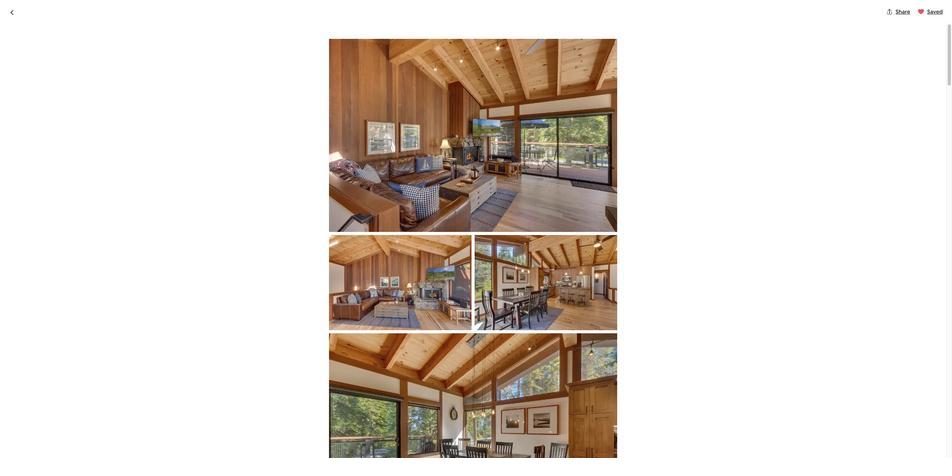 Task type: vqa. For each thing, say whether or not it's contained in the screenshot.
x
yes



Task type: describe. For each thing, give the bounding box(es) containing it.
location
[[480, 428, 503, 436]]

fully
[[402, 437, 415, 445]]

0 vertical spatial for
[[332, 374, 340, 382]]

days!
[[386, 437, 400, 445]]

to
[[482, 409, 489, 417]]

is inside "haley is a superhost superhosts are experienced, highly rated hosts."
[[298, 347, 303, 355]]

0 vertical spatial unit
[[277, 409, 288, 417]]

48
[[341, 374, 349, 382]]

facing
[[461, 428, 479, 436]]

is inside terrific unit located in a very private corner of chinquapin, and walking distance to all of chinquapin's recreational facilities. completely remodeled throughout in a modern mountain style, this exquisite unit boast many extra side windows, south facing location and a two-car carport. great for those snowy days! fully equipped with everything you'll need during your stay, unit #72 is one of the most popular units in chinquapin.
[[344, 446, 349, 455]]

enjoy your next mountain getaway at chinquapin #72 superhost · tahoe city, california, united states
[[256, 40, 508, 64]]

dialog containing share
[[0, 0, 952, 458]]

1 horizontal spatial 7
[[576, 424, 579, 432]]

$572
[[577, 314, 596, 324]]

free cancellation for 48 hours
[[280, 374, 367, 382]]

haley
[[280, 347, 297, 355]]

corner
[[358, 409, 377, 417]]

#72 inside enjoy your next mountain getaway at chinquapin #72 superhost · tahoe city, california, united states
[[490, 40, 508, 53]]

walking
[[434, 409, 455, 417]]

superhost inside enjoy your next mountain getaway at chinquapin #72 superhost · tahoe city, california, united states
[[319, 56, 345, 63]]

enjoy your next mountain getaway at chinquapin #72 image 4 image
[[585, 74, 691, 183]]

extra
[[386, 428, 401, 436]]

side
[[403, 428, 414, 436]]

2 horizontal spatial in
[[457, 418, 462, 427]]

a left two-
[[268, 437, 271, 445]]

enjoy your next mountain getaway at chinquapin #72 image 2 image
[[476, 74, 582, 183]]

modern
[[468, 418, 490, 427]]

boast
[[351, 428, 368, 436]]

superhosts
[[280, 357, 309, 364]]

during
[[272, 446, 290, 455]]

1 horizontal spatial of
[[379, 409, 385, 417]]

tahoe
[[353, 56, 368, 63]]

$635 $572 night
[[555, 314, 613, 324]]

style,
[[284, 428, 299, 436]]

recreational
[[294, 418, 328, 427]]

nights
[[580, 424, 598, 432]]

a down distance
[[463, 418, 466, 427]]

2 vertical spatial unit
[[320, 446, 331, 455]]

carport.
[[296, 437, 320, 445]]

for inside terrific unit located in a very private corner of chinquapin, and walking distance to all of chinquapin's recreational facilities. completely remodeled throughout in a modern mountain style, this exquisite unit boast many extra side windows, south facing location and a two-car carport. great for those snowy days! fully equipped with everything you'll need during your stay, unit #72 is one of the most popular units in chinquapin.
[[339, 437, 347, 445]]

won't
[[597, 408, 611, 415]]

· inside the entire condo hosted by haley 7 beds · 2 baths
[[346, 317, 347, 325]]

units
[[420, 446, 434, 455]]

south
[[444, 428, 460, 436]]

1 vertical spatial unit
[[339, 428, 350, 436]]

chinquapin,
[[386, 409, 420, 417]]

0 horizontal spatial of
[[362, 446, 368, 455]]

highly
[[353, 357, 368, 364]]

car
[[286, 437, 295, 445]]

the
[[370, 446, 379, 455]]

facilities.
[[329, 418, 354, 427]]

reserve button
[[555, 383, 681, 402]]

need
[[256, 446, 270, 455]]

great
[[321, 437, 337, 445]]

city,
[[369, 56, 381, 63]]

snowy
[[366, 437, 384, 445]]

saved
[[927, 8, 943, 15]]

enjoy your next mountain getaway at chinquapin #72 image 3 image
[[476, 186, 582, 291]]

enjoy
[[256, 40, 281, 53]]

2 vertical spatial in
[[435, 446, 440, 455]]

stay
[[578, 438, 590, 446]]

one
[[350, 446, 361, 455]]

at
[[421, 40, 431, 53]]

exquisite
[[312, 428, 338, 436]]

baths
[[353, 317, 369, 325]]

most
[[381, 446, 395, 455]]

$635 for $572
[[555, 314, 575, 324]]

hosted
[[309, 303, 337, 314]]

weekly
[[555, 438, 576, 446]]

you'll
[[491, 437, 505, 445]]

weekly stay discount
[[555, 438, 616, 446]]

discount
[[591, 438, 616, 446]]

entire condo hosted by haley 7 beds · 2 baths
[[256, 303, 373, 325]]

completely
[[355, 418, 389, 427]]

entire
[[256, 303, 279, 314]]

with
[[445, 437, 457, 445]]

0 horizontal spatial in
[[312, 409, 317, 417]]

many
[[369, 428, 385, 436]]

you won't be charged yet
[[586, 408, 650, 415]]

by haley
[[339, 303, 373, 314]]

a inside "haley is a superhost superhosts are experienced, highly rated hosts."
[[304, 347, 307, 355]]



Task type: locate. For each thing, give the bounding box(es) containing it.
1 vertical spatial and
[[256, 437, 266, 445]]

and up 'throughout'
[[421, 409, 432, 417]]

yet
[[642, 408, 650, 415]]

haley is a superhost superhosts are experienced, highly rated hosts.
[[280, 347, 399, 364]]

located
[[289, 409, 311, 417]]

united
[[409, 56, 426, 63]]

1 vertical spatial ·
[[346, 317, 347, 325]]

0 vertical spatial your
[[283, 40, 305, 53]]

None search field
[[405, 6, 542, 25]]

cancellation
[[295, 374, 330, 382]]

all
[[490, 409, 496, 417]]

0 vertical spatial superhost
[[319, 56, 345, 63]]

states
[[428, 56, 444, 63]]

2
[[348, 317, 352, 325]]

your down car
[[291, 446, 304, 455]]

terrific unit located in a very private corner of chinquapin, and walking distance to all of chinquapin's recreational facilities. completely remodeled throughout in a modern mountain style, this exquisite unit boast many extra side windows, south facing location and a two-car carport. great for those snowy days! fully equipped with everything you'll need during your stay, unit #72 is one of the most popular units in chinquapin.
[[256, 409, 507, 455]]

windows,
[[416, 428, 442, 436]]

1 horizontal spatial ·
[[348, 56, 349, 64]]

0 vertical spatial is
[[298, 347, 303, 355]]

1 vertical spatial 7
[[576, 424, 579, 432]]

· left 2
[[346, 317, 347, 325]]

$635 left $572
[[555, 314, 575, 324]]

12/24/2023
[[560, 343, 588, 350]]

rated
[[369, 357, 382, 364]]

those
[[348, 437, 365, 445]]

a left very
[[319, 409, 322, 417]]

0 horizontal spatial unit
[[277, 409, 288, 417]]

mountain
[[331, 40, 376, 53], [256, 428, 283, 436]]

mountain inside terrific unit located in a very private corner of chinquapin, and walking distance to all of chinquapin's recreational facilities. completely remodeled throughout in a modern mountain style, this exquisite unit boast many extra side windows, south facing location and a two-car carport. great for those snowy days! fully equipped with everything you'll need during your stay, unit #72 is one of the most popular units in chinquapin.
[[256, 428, 283, 436]]

· left tahoe on the left
[[348, 56, 349, 64]]

0 vertical spatial ·
[[348, 56, 349, 64]]

$635 left x
[[555, 424, 570, 432]]

haley is a superhost. learn more about haley. image
[[488, 304, 509, 326], [488, 304, 509, 326]]

$635 for x
[[555, 424, 570, 432]]

12/24/2023 button
[[555, 333, 681, 355]]

0 horizontal spatial 7
[[325, 317, 329, 325]]

unit
[[277, 409, 288, 417], [339, 428, 350, 436], [320, 446, 331, 455]]

two-
[[272, 437, 286, 445]]

1 horizontal spatial in
[[435, 446, 440, 455]]

hours
[[350, 374, 367, 382]]

1 vertical spatial #72
[[332, 446, 343, 455]]

dialog
[[0, 0, 952, 458]]

of right all
[[497, 409, 503, 417]]

0 horizontal spatial and
[[256, 437, 266, 445]]

for left those
[[339, 437, 347, 445]]

mountain up tahoe on the left
[[331, 40, 376, 53]]

0 horizontal spatial mountain
[[256, 428, 283, 436]]

stay,
[[306, 446, 318, 455]]

and up need
[[256, 437, 266, 445]]

experienced,
[[319, 357, 352, 364]]

#72 right chinquapin at the top of the page
[[490, 40, 508, 53]]

x
[[571, 424, 574, 432]]

california,
[[382, 56, 408, 63]]

listing image 4 image
[[329, 333, 617, 458], [329, 333, 617, 458]]

is
[[298, 347, 303, 355], [344, 446, 349, 455]]

remodeled
[[390, 418, 421, 427]]

$635
[[555, 314, 575, 324], [555, 424, 570, 432]]

listing image 3 image
[[475, 235, 617, 330], [475, 235, 617, 330]]

your
[[283, 40, 305, 53], [291, 446, 304, 455]]

free
[[280, 374, 293, 382]]

you
[[586, 408, 596, 415]]

chinquapin.
[[442, 446, 476, 455]]

everything
[[459, 437, 489, 445]]

0 horizontal spatial ·
[[346, 317, 347, 325]]

hosts.
[[384, 357, 399, 364]]

chinquapin
[[433, 40, 487, 53]]

$635 x 7 nights button
[[555, 424, 598, 432]]

in
[[312, 409, 317, 417], [457, 418, 462, 427], [435, 446, 440, 455]]

enjoy your next mountain getaway at chinquapin #72 image 1 image
[[256, 74, 473, 291]]

0 vertical spatial 7
[[325, 317, 329, 325]]

1 horizontal spatial is
[[344, 446, 349, 455]]

condo
[[281, 303, 307, 314]]

very
[[323, 409, 336, 417]]

tahoe city, california, united states button
[[353, 55, 444, 64]]

and
[[421, 409, 432, 417], [256, 437, 266, 445]]

in up recreational
[[312, 409, 317, 417]]

mountain down the chinquapin's
[[256, 428, 283, 436]]

1 horizontal spatial and
[[421, 409, 432, 417]]

is up superhosts
[[298, 347, 303, 355]]

1 horizontal spatial mountain
[[331, 40, 376, 53]]

superhost down next
[[319, 56, 345, 63]]

be
[[612, 408, 618, 415]]

share
[[896, 8, 910, 15]]

#72 inside terrific unit located in a very private corner of chinquapin, and walking distance to all of chinquapin's recreational facilities. completely remodeled throughout in a modern mountain style, this exquisite unit boast many extra side windows, south facing location and a two-car carport. great for those snowy days! fully equipped with everything you'll need during your stay, unit #72 is one of the most popular units in chinquapin.
[[332, 446, 343, 455]]

7 right x
[[576, 424, 579, 432]]

0 vertical spatial #72
[[490, 40, 508, 53]]

your inside terrific unit located in a very private corner of chinquapin, and walking distance to all of chinquapin's recreational facilities. completely remodeled throughout in a modern mountain style, this exquisite unit boast many extra side windows, south facing location and a two-car carport. great for those snowy days! fully equipped with everything you'll need during your stay, unit #72 is one of the most popular units in chinquapin.
[[291, 446, 304, 455]]

night
[[598, 316, 613, 324]]

distance
[[457, 409, 481, 417]]

#72
[[490, 40, 508, 53], [332, 446, 343, 455]]

private
[[337, 409, 357, 417]]

unit up the chinquapin's
[[277, 409, 288, 417]]

0 horizontal spatial is
[[298, 347, 303, 355]]

0 horizontal spatial #72
[[332, 446, 343, 455]]

1 vertical spatial your
[[291, 446, 304, 455]]

a up superhosts
[[304, 347, 307, 355]]

2 horizontal spatial unit
[[339, 428, 350, 436]]

0 vertical spatial and
[[421, 409, 432, 417]]

listing image 1 image
[[329, 39, 617, 232], [329, 39, 617, 232]]

#72 down great
[[332, 446, 343, 455]]

equipped
[[416, 437, 443, 445]]

1 horizontal spatial #72
[[490, 40, 508, 53]]

1 $635 from the top
[[555, 314, 575, 324]]

0 vertical spatial in
[[312, 409, 317, 417]]

share button
[[883, 5, 913, 18]]

1 horizontal spatial unit
[[320, 446, 331, 455]]

reserve
[[606, 388, 630, 396]]

0 vertical spatial mountain
[[331, 40, 376, 53]]

your left next
[[283, 40, 305, 53]]

1 vertical spatial is
[[344, 446, 349, 455]]

7 left beds
[[325, 317, 329, 325]]

for left 48
[[332, 374, 340, 382]]

2 horizontal spatial of
[[497, 409, 503, 417]]

of
[[379, 409, 385, 417], [497, 409, 503, 417], [362, 446, 368, 455]]

this
[[300, 428, 311, 436]]

popular
[[397, 446, 419, 455]]

1 vertical spatial superhost
[[309, 347, 339, 355]]

superhost up are
[[309, 347, 339, 355]]

2 $635 from the top
[[555, 424, 570, 432]]

beds
[[330, 317, 344, 325]]

chinquapin's
[[256, 418, 292, 427]]

superhost inside "haley is a superhost superhosts are experienced, highly rated hosts."
[[309, 347, 339, 355]]

0 vertical spatial $635
[[555, 314, 575, 324]]

getaway
[[378, 40, 419, 53]]

7 inside the entire condo hosted by haley 7 beds · 2 baths
[[325, 317, 329, 325]]

1 vertical spatial in
[[457, 418, 462, 427]]

1 vertical spatial for
[[339, 437, 347, 445]]

1 vertical spatial $635
[[555, 424, 570, 432]]

·
[[348, 56, 349, 64], [346, 317, 347, 325]]

unit down great
[[320, 446, 331, 455]]

$635 x 7 nights
[[555, 424, 598, 432]]

terrific
[[256, 409, 276, 417]]

mountain inside enjoy your next mountain getaway at chinquapin #72 superhost · tahoe city, california, united states
[[331, 40, 376, 53]]

in up south
[[457, 418, 462, 427]]

charged
[[620, 408, 640, 415]]

a
[[304, 347, 307, 355], [319, 409, 322, 417], [463, 418, 466, 427], [268, 437, 271, 445]]

is left "one"
[[344, 446, 349, 455]]

listing image 2 image
[[329, 235, 472, 330], [329, 235, 472, 330]]

of left the
[[362, 446, 368, 455]]

unit down facilities.
[[339, 428, 350, 436]]

in right units at the bottom of the page
[[435, 446, 440, 455]]

are
[[310, 357, 318, 364]]

next
[[307, 40, 328, 53]]

of up completely
[[379, 409, 385, 417]]

· inside enjoy your next mountain getaway at chinquapin #72 superhost · tahoe city, california, united states
[[348, 56, 349, 64]]

saved button
[[915, 5, 946, 18]]

superhost
[[319, 56, 345, 63], [309, 347, 339, 355]]

enjoy your next mountain getaway at chinquapin #72 image 5 image
[[585, 186, 691, 291]]

your inside enjoy your next mountain getaway at chinquapin #72 superhost · tahoe city, california, united states
[[283, 40, 305, 53]]

1 vertical spatial mountain
[[256, 428, 283, 436]]



